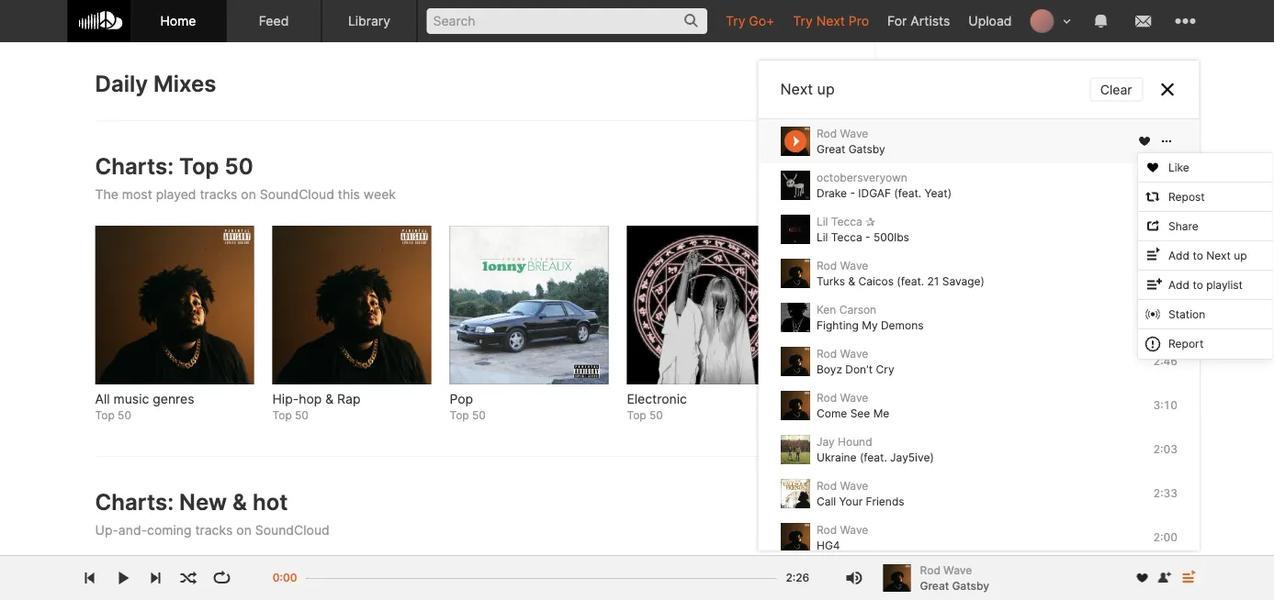 Task type: locate. For each thing, give the bounding box(es) containing it.
clear button
[[1090, 78, 1143, 101]]

0 vertical spatial charts:
[[95, 153, 174, 180]]

pop
[[450, 391, 473, 407]]

0 horizontal spatial share
[[1019, 175, 1049, 188]]

wave inside rod wave call your friends
[[840, 480, 868, 493]]

tecca up 'lil tecca - 500lbs' link
[[831, 215, 862, 228]]

1 vertical spatial great
[[920, 580, 949, 593]]

top 50: global beats element
[[804, 226, 963, 385]]

global beats link
[[804, 390, 963, 408]]

add up '3:23'
[[1168, 249, 1190, 262]]

- inside lil tecca ✰ lil tecca - 500lbs
[[865, 231, 870, 244]]

my
[[1052, 175, 1068, 188], [861, 319, 877, 332]]

new & hot: r&b & soul element
[[804, 562, 963, 601]]

0 vertical spatial great
[[816, 142, 845, 156]]

on right 'coming'
[[236, 523, 252, 538]]

1 vertical spatial my
[[861, 319, 877, 332]]

see
[[850, 407, 870, 420]]

all
[[95, 391, 110, 407]]

1 horizontal spatial rod wave great gatsby
[[920, 564, 989, 593]]

1 vertical spatial &
[[325, 391, 334, 407]]

add up station
[[1168, 278, 1190, 292]]

caicos
[[858, 275, 893, 288]]

my inside the do not sell or share my personal information
[[1052, 175, 1068, 188]]

4:20
[[1153, 179, 1177, 192]]

lil tecca - 500lbs element
[[780, 215, 810, 244]]

on right played
[[241, 187, 256, 202]]

2 horizontal spatial next
[[1206, 249, 1231, 262]]

new & hot: hip-hop & rap element
[[272, 562, 431, 601]]

to inside the add to playlist button
[[1193, 278, 1203, 292]]

2 vertical spatial (feat.
[[859, 451, 887, 464]]

next down try next pro
[[780, 80, 813, 98]]

clear
[[1100, 82, 1132, 97]]

2 vertical spatial next
[[1206, 249, 1231, 262]]

1 charts: from the top
[[95, 153, 174, 180]]

ukraine (feat. jay5ive) link
[[816, 451, 933, 464]]

top down all
[[95, 409, 115, 423]]

1 vertical spatial tracks
[[195, 523, 233, 538]]

wave
[[840, 127, 868, 140], [840, 259, 868, 273], [840, 347, 868, 361], [840, 391, 868, 405], [840, 480, 868, 493], [840, 524, 868, 537], [943, 564, 972, 577]]

2 charts: from the top
[[95, 489, 174, 516]]

0 horizontal spatial next
[[780, 80, 813, 98]]

the
[[95, 187, 118, 202]]

& inside 'rod wave turks & caicos (feat. 21 savage)'
[[848, 275, 855, 288]]

lil
[[816, 215, 828, 228], [816, 231, 828, 244]]

1 tecca from the top
[[831, 215, 862, 228]]

language:
[[903, 241, 961, 254]]

playlist
[[1206, 278, 1243, 292]]

0 vertical spatial lil
[[816, 215, 828, 228]]

repost button
[[1138, 183, 1273, 212]]

0 vertical spatial add
[[1168, 249, 1190, 262]]

0 horizontal spatial rod wave great gatsby
[[816, 127, 885, 156]]

hound
[[837, 436, 872, 449]]

to inside "add to next up" button
[[1193, 249, 1203, 262]]

0 horizontal spatial up
[[817, 80, 835, 98]]

charts: up and-
[[95, 489, 174, 516]]

hip-
[[272, 391, 299, 407]]

1 horizontal spatial gatsby
[[952, 580, 989, 593]]

1 vertical spatial on
[[236, 523, 252, 538]]

& for hot
[[232, 489, 247, 516]]

& right hop
[[325, 391, 334, 407]]

and-
[[118, 523, 147, 538]]

rod wave link for call your friends
[[816, 479, 868, 494]]

1 vertical spatial to
[[1193, 278, 1203, 292]]

2:00
[[1153, 531, 1177, 545]]

2 to from the top
[[1193, 278, 1203, 292]]

top up played
[[179, 153, 219, 180]]

ken carson fighting my demons
[[816, 303, 923, 332]]

0 vertical spatial soundcloud
[[260, 187, 334, 202]]

up inside button
[[1234, 249, 1247, 262]]

music
[[113, 391, 149, 407]]

information
[[903, 190, 964, 203]]

& inside 'charts: new & hot up-and-coming tracks on soundcloud'
[[232, 489, 247, 516]]

0 vertical spatial (feat.
[[894, 186, 921, 200]]

add to playlist button
[[1138, 271, 1273, 300]]

new & hot: electronic element
[[627, 562, 786, 601]]

charts: inside charts: top 50 the most played tracks on soundcloud this week
[[95, 153, 174, 180]]

-
[[850, 186, 855, 200], [865, 231, 870, 244]]

electronic top 50
[[627, 391, 687, 423]]

next left pro
[[816, 13, 845, 28]]

soundcloud down hot
[[255, 523, 330, 538]]

great gatsby element up "drake - idgaf (feat. yeat)" element
[[780, 127, 810, 156]]

rod inside rod wave hg4
[[816, 524, 837, 537]]

& left hot
[[232, 489, 247, 516]]

hip-hop & rap link
[[272, 390, 431, 408]]

rod wave turks & caicos (feat. 21 savage)
[[816, 259, 984, 288]]

top 50: electronic element
[[627, 226, 786, 385]]

great gatsby element down friends
[[883, 565, 911, 592]]

home
[[160, 13, 196, 28]]

rod inside rod wave call your friends
[[816, 480, 837, 493]]

go+
[[749, 13, 775, 28]]

0 vertical spatial up
[[817, 80, 835, 98]]

0 horizontal spatial my
[[861, 319, 877, 332]]

wave inside 'rod wave turks & caicos (feat. 21 savage)'
[[840, 259, 868, 273]]

1 vertical spatial rod wave great gatsby
[[920, 564, 989, 593]]

1 try from the left
[[726, 13, 745, 28]]

None search field
[[417, 0, 716, 41]]

soundcloud
[[260, 187, 334, 202], [255, 523, 330, 538]]

0 vertical spatial tracks
[[200, 187, 237, 202]]

top inside pop top 50
[[450, 409, 469, 423]]

1 vertical spatial gatsby
[[952, 580, 989, 593]]

tracks down the new
[[195, 523, 233, 538]]

tracks right played
[[200, 187, 237, 202]]

2 vertical spatial &
[[232, 489, 247, 516]]

(feat. inside jay hound ukraine (feat. jay5ive)
[[859, 451, 887, 464]]

rod inside rod wave boyz don't cry
[[816, 347, 837, 361]]

rod inside 'rod wave turks & caicos (feat. 21 savage)'
[[816, 259, 837, 273]]

1 vertical spatial -
[[865, 231, 870, 244]]

language: button
[[903, 241, 1026, 254]]

do not sell or share my personal information link
[[903, 175, 1117, 203]]

50 inside global beats top 50
[[827, 409, 840, 423]]

wave inside rod wave boyz don't cry
[[840, 347, 868, 361]]

0 vertical spatial -
[[850, 186, 855, 200]]

1 vertical spatial (feat.
[[896, 275, 924, 288]]

my down the carson
[[861, 319, 877, 332]]

rod
[[816, 127, 837, 140], [816, 259, 837, 273], [816, 347, 837, 361], [816, 391, 837, 405], [816, 480, 837, 493], [816, 524, 837, 537], [920, 564, 940, 577]]

add for add to playlist
[[1168, 278, 1190, 292]]

top inside global beats top 50
[[804, 409, 824, 423]]

charts:
[[95, 153, 174, 180], [95, 489, 174, 516]]

turks
[[816, 275, 845, 288]]

not
[[961, 175, 980, 188]]

0 vertical spatial to
[[1193, 249, 1203, 262]]

1 horizontal spatial share
[[1168, 220, 1198, 233]]

3:23
[[1153, 267, 1177, 280]]

share right the or
[[1019, 175, 1049, 188]]

all music genres top 50
[[95, 391, 194, 423]]

top down global
[[804, 409, 824, 423]]

0 horizontal spatial great gatsby link
[[816, 142, 885, 156]]

0 vertical spatial &
[[848, 275, 855, 288]]

1 vertical spatial up
[[1234, 249, 1247, 262]]

mixes
[[153, 70, 216, 97]]

boyz don't cry element
[[780, 347, 810, 377]]

me
[[873, 407, 889, 420]]

jay5ive)
[[890, 451, 933, 464]]

0 vertical spatial rod wave great gatsby
[[816, 127, 885, 156]]

rod wave come see me
[[816, 391, 889, 420]]

1 horizontal spatial great gatsby element
[[883, 565, 911, 592]]

add for add to next up
[[1168, 249, 1190, 262]]

legal
[[903, 175, 932, 188]]

1 vertical spatial charts:
[[95, 489, 174, 516]]

cookie
[[1109, 190, 1146, 203]]

come
[[816, 407, 847, 420]]

savage)
[[942, 275, 984, 288]]

& inside hip-hop & rap top 50
[[325, 391, 334, 407]]

call your friends link
[[816, 495, 904, 508]]

top 50: all music genres element
[[95, 226, 254, 385]]

0 vertical spatial great gatsby link
[[816, 142, 885, 156]]

top down electronic
[[627, 409, 646, 423]]

to left playlist
[[1193, 278, 1203, 292]]

try for try next pro
[[793, 13, 813, 28]]

50 inside pop top 50
[[472, 409, 486, 423]]

hg4 element
[[780, 524, 810, 553]]

share
[[1019, 175, 1049, 188], [1168, 220, 1198, 233]]

for
[[887, 13, 907, 28]]

1 horizontal spatial great
[[920, 580, 949, 593]]

1 horizontal spatial great gatsby link
[[920, 578, 989, 595]]

share inside the do not sell or share my personal information
[[1019, 175, 1049, 188]]

50 inside electronic top 50
[[649, 409, 663, 423]]

top down the hip-
[[272, 409, 292, 423]]

octobersveryown drake - idgaf (feat. yeat)
[[816, 171, 951, 200]]

rod inside rod wave come see me
[[816, 391, 837, 405]]

1 vertical spatial next
[[780, 80, 813, 98]]

on inside 'charts: new & hot up-and-coming tracks on soundcloud'
[[236, 523, 252, 538]]

octobersveryown link
[[816, 170, 907, 186]]

new
[[179, 489, 227, 516]]

& right turks
[[848, 275, 855, 288]]

0 horizontal spatial great gatsby element
[[780, 127, 810, 156]]

2 horizontal spatial &
[[848, 275, 855, 288]]

top down pop
[[450, 409, 469, 423]]

0 horizontal spatial &
[[232, 489, 247, 516]]

try left 'go+'
[[726, 13, 745, 28]]

next up playlist
[[1206, 249, 1231, 262]]

try for try go+
[[726, 13, 745, 28]]

wave for boyz don't cry
[[840, 347, 868, 361]]

electronic link
[[627, 390, 786, 408]]

1 horizontal spatial -
[[865, 231, 870, 244]]

cookie manager link
[[903, 190, 1146, 219]]

top inside charts: top 50 the most played tracks on soundcloud this week
[[179, 153, 219, 180]]

- down octobersveryown 'link' at the top right of the page
[[850, 186, 855, 200]]

share down repost
[[1168, 220, 1198, 233]]

1 vertical spatial soundcloud
[[255, 523, 330, 538]]

top inside all music genres top 50
[[95, 409, 115, 423]]

top 50: pop element
[[450, 226, 608, 385]]

idgaf
[[858, 186, 890, 200]]

my left personal
[[1052, 175, 1068, 188]]

soundcloud left this
[[260, 187, 334, 202]]

0 vertical spatial next
[[816, 13, 845, 28]]

1 horizontal spatial try
[[793, 13, 813, 28]]

manager
[[903, 205, 950, 219]]

1 horizontal spatial my
[[1052, 175, 1068, 188]]

0 horizontal spatial try
[[726, 13, 745, 28]]

to
[[1193, 249, 1203, 262], [1193, 278, 1203, 292]]

0 vertical spatial on
[[241, 187, 256, 202]]

fighting my demons link
[[816, 319, 923, 332]]

for artists link
[[878, 0, 959, 41]]

charts: inside 'charts: new & hot up-and-coming tracks on soundcloud'
[[95, 489, 174, 516]]

1 to from the top
[[1193, 249, 1203, 262]]

charts: up most
[[95, 153, 174, 180]]

progress bar
[[306, 569, 777, 600]]

0 horizontal spatial -
[[850, 186, 855, 200]]

great gatsby element
[[780, 127, 810, 156], [883, 565, 911, 592]]

charts: new & hot up-and-coming tracks on soundcloud
[[95, 489, 330, 538]]

0 vertical spatial tecca
[[831, 215, 862, 228]]

2 try from the left
[[793, 13, 813, 28]]

rod wave link for turks & caicos (feat. 21 savage)
[[816, 258, 868, 274]]

charts: for charts: new & hot
[[95, 489, 174, 516]]

(feat. inside 'rod wave turks & caicos (feat. 21 savage)'
[[896, 275, 924, 288]]

rod wave great gatsby
[[816, 127, 885, 156], [920, 564, 989, 593]]

wave for great gatsby
[[840, 127, 868, 140]]

1 vertical spatial share
[[1168, 220, 1198, 233]]

1 add from the top
[[1168, 249, 1190, 262]]

1 horizontal spatial up
[[1234, 249, 1247, 262]]

wave inside rod wave come see me
[[840, 391, 868, 405]]

try go+
[[726, 13, 775, 28]]

1 horizontal spatial &
[[325, 391, 334, 407]]

wave inside rod wave hg4
[[840, 524, 868, 537]]

tecca down lil tecca ✰ link
[[831, 231, 862, 244]]

1 vertical spatial lil
[[816, 231, 828, 244]]

up up playlist
[[1234, 249, 1247, 262]]

come see me element
[[780, 391, 810, 421]]

artists
[[910, 13, 950, 28]]

to down share popup button
[[1193, 249, 1203, 262]]

- inside octobersveryown drake - idgaf (feat. yeat)
[[850, 186, 855, 200]]

- down ✰
[[865, 231, 870, 244]]

try right 'go+'
[[793, 13, 813, 28]]

0 vertical spatial share
[[1019, 175, 1049, 188]]

(feat. inside octobersveryown drake - idgaf (feat. yeat)
[[894, 186, 921, 200]]

library link
[[322, 0, 417, 42]]

1 vertical spatial tecca
[[831, 231, 862, 244]]

0 horizontal spatial gatsby
[[848, 142, 885, 156]]

ken carson link
[[816, 302, 876, 318]]

0 vertical spatial my
[[1052, 175, 1068, 188]]

1 vertical spatial add
[[1168, 278, 1190, 292]]

0 horizontal spatial great
[[816, 142, 845, 156]]

2 add from the top
[[1168, 278, 1190, 292]]

blog link
[[1109, 205, 1133, 219]]

up down try next pro link
[[817, 80, 835, 98]]



Task type: vqa. For each thing, say whether or not it's contained in the screenshot.
50 in Electronic Top 50
yes



Task type: describe. For each thing, give the bounding box(es) containing it.
next inside button
[[1206, 249, 1231, 262]]

2:26
[[786, 572, 809, 585]]

home link
[[131, 0, 226, 42]]

1 vertical spatial great gatsby element
[[883, 565, 911, 592]]

rod wave call your friends
[[816, 480, 904, 508]]

do not sell or share my personal information
[[903, 175, 1117, 203]]

top inside hip-hop & rap top 50
[[272, 409, 292, 423]]

0 vertical spatial gatsby
[[848, 142, 885, 156]]

rod for boyz don't cry
[[816, 347, 837, 361]]

jay hound link
[[816, 435, 872, 450]]

rod wave link for hg4
[[816, 523, 868, 538]]

for artists
[[887, 13, 950, 28]]

wave for hg4
[[840, 524, 868, 537]]

hg4 link
[[816, 539, 840, 552]]

upload link
[[959, 0, 1021, 41]]

wave for turks & caicos (feat. 21 savage)
[[840, 259, 868, 273]]

report button
[[1138, 330, 1273, 359]]

drake
[[816, 186, 847, 200]]

rod wave boyz don't cry
[[816, 347, 894, 376]]

new & hot: pop element
[[450, 562, 608, 601]]

soundcloud inside charts: top 50 the most played tracks on soundcloud this week
[[260, 187, 334, 202]]

pop link
[[450, 390, 608, 408]]

add to next up button
[[1138, 242, 1273, 271]]

soundcloud inside 'charts: new & hot up-and-coming tracks on soundcloud'
[[255, 523, 330, 538]]

ukraine (feat. jay5ive) element
[[780, 435, 810, 465]]

0 vertical spatial great gatsby element
[[780, 127, 810, 156]]

2:33
[[1153, 487, 1177, 501]]

call
[[816, 495, 836, 508]]

rod for turks & caicos (feat. 21 savage)
[[816, 259, 837, 273]]

50 inside charts: top 50 the most played tracks on soundcloud this week
[[225, 153, 253, 180]]

lil tecca - 500lbs link
[[816, 231, 909, 244]]

feed
[[259, 13, 289, 28]]

yeat)
[[924, 186, 951, 200]]

1 lil from the top
[[816, 215, 828, 228]]

don't
[[845, 363, 872, 376]]

report
[[1168, 338, 1204, 351]]

2 lil from the top
[[816, 231, 828, 244]]

global beats top 50
[[804, 391, 881, 423]]

your
[[839, 495, 862, 508]]

cookie manager
[[903, 190, 1146, 219]]

to for playlist
[[1193, 278, 1203, 292]]

jay
[[816, 436, 834, 449]]

wave for come see me
[[840, 391, 868, 405]]

top inside electronic top 50
[[627, 409, 646, 423]]

Search search field
[[427, 8, 707, 34]]

come see me link
[[816, 407, 889, 420]]

2 tecca from the top
[[831, 231, 862, 244]]

drake - idgaf (feat. yeat) element
[[780, 171, 810, 200]]

turks & caicos (feat. 21 savage) element
[[780, 259, 810, 288]]

0:00
[[273, 572, 297, 585]]

2:03
[[1153, 443, 1177, 457]]

add to playlist
[[1168, 278, 1243, 292]]

my inside ken carson fighting my demons
[[861, 319, 877, 332]]

tracks inside charts: top 50 the most played tracks on soundcloud this week
[[200, 187, 237, 202]]

lil tecca ✰ link
[[816, 214, 875, 230]]

& for rap
[[325, 391, 334, 407]]

week
[[364, 187, 396, 202]]

share inside popup button
[[1168, 220, 1198, 233]]

fighting my demons element
[[780, 303, 810, 333]]

1 horizontal spatial next
[[816, 13, 845, 28]]

✰
[[865, 215, 875, 228]]

daily mixes
[[95, 70, 216, 97]]

upload
[[968, 13, 1012, 28]]

pop top 50
[[450, 391, 486, 423]]

pro
[[849, 13, 869, 28]]

rod for hg4
[[816, 524, 837, 537]]

station button
[[1138, 300, 1273, 330]]

rod wave link for come see me
[[816, 391, 868, 406]]

global
[[804, 391, 843, 407]]

3:10
[[1153, 399, 1177, 412]]

most
[[122, 187, 152, 202]]

rod for great gatsby
[[816, 127, 837, 140]]

add to next up
[[1168, 249, 1247, 262]]

station
[[1168, 308, 1205, 321]]

charts: for charts: top 50
[[95, 153, 174, 180]]

friends
[[865, 495, 904, 508]]

boyz don't cry link
[[816, 363, 894, 376]]

up-
[[95, 523, 118, 538]]

daily
[[95, 70, 148, 97]]

50 inside all music genres top 50
[[118, 409, 131, 423]]

genres
[[153, 391, 194, 407]]

top 50: hip-hop & rap element
[[272, 226, 431, 385]]

bob builder's avatar element
[[1030, 9, 1054, 33]]

charts: top 50 the most played tracks on soundcloud this week
[[95, 153, 396, 202]]

next up image
[[1177, 568, 1199, 590]]

like button
[[1138, 153, 1273, 183]]

coming
[[147, 523, 191, 538]]

try next pro
[[793, 13, 869, 28]]

2:30
[[1153, 311, 1177, 324]]

library
[[348, 13, 390, 28]]

rap
[[337, 391, 361, 407]]

rod for come see me
[[816, 391, 837, 405]]

lil tecca ✰ lil tecca - 500lbs
[[816, 215, 909, 244]]

octobersveryown
[[816, 171, 907, 184]]

rod wave link for great gatsby
[[816, 126, 868, 141]]

new & hot: all music genres element
[[95, 562, 254, 601]]

electronic
[[627, 391, 687, 407]]

tracks inside 'charts: new & hot up-and-coming tracks on soundcloud'
[[195, 523, 233, 538]]

50 inside hip-hop & rap top 50
[[295, 409, 309, 423]]

to for next
[[1193, 249, 1203, 262]]

drake - idgaf (feat. yeat) link
[[816, 186, 951, 200]]

do
[[944, 175, 958, 188]]

wave for call your friends
[[840, 480, 868, 493]]

rod wave hg4
[[816, 524, 868, 552]]

boyz
[[816, 363, 842, 376]]

jay hound ukraine (feat. jay5ive)
[[816, 436, 933, 464]]

hip-hop & rap top 50
[[272, 391, 361, 423]]

played
[[156, 187, 196, 202]]

next up
[[780, 80, 835, 98]]

try next pro link
[[784, 0, 878, 41]]

repost
[[1168, 190, 1205, 203]]

1 vertical spatial great gatsby link
[[920, 578, 989, 595]]

on inside charts: top 50 the most played tracks on soundcloud this week
[[241, 187, 256, 202]]

21
[[927, 275, 939, 288]]

this
[[338, 187, 360, 202]]

feed link
[[226, 0, 322, 42]]

rod for call your friends
[[816, 480, 837, 493]]

call your friends element
[[780, 479, 810, 509]]

rod wave link for boyz don't cry
[[816, 346, 868, 362]]

like
[[1168, 161, 1189, 174]]



